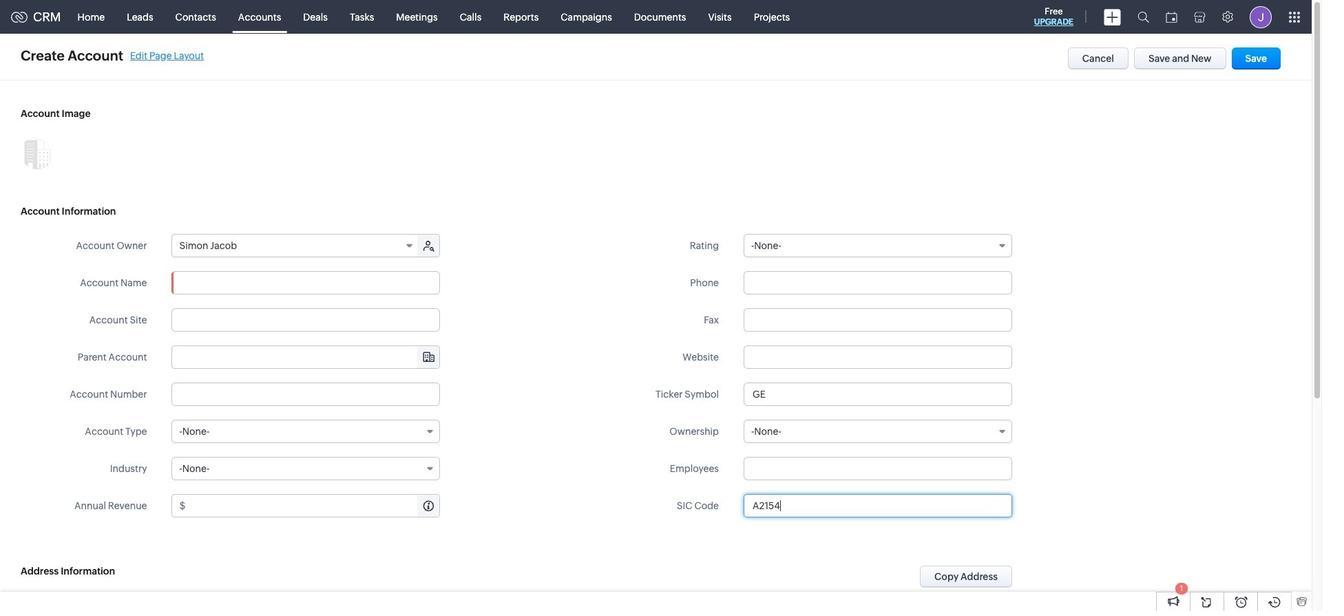 Task type: describe. For each thing, give the bounding box(es) containing it.
create menu element
[[1096, 0, 1130, 33]]

create menu image
[[1104, 9, 1121, 25]]

image image
[[21, 136, 54, 169]]

calendar image
[[1166, 11, 1178, 22]]



Task type: locate. For each thing, give the bounding box(es) containing it.
logo image
[[11, 11, 28, 22]]

None text field
[[744, 309, 1012, 332], [172, 383, 440, 406], [744, 495, 1012, 518], [188, 495, 440, 517], [744, 309, 1012, 332], [172, 383, 440, 406], [744, 495, 1012, 518], [188, 495, 440, 517]]

search image
[[1138, 11, 1150, 23]]

None field
[[744, 234, 1012, 258], [744, 420, 1012, 444], [744, 234, 1012, 258], [744, 420, 1012, 444]]

profile image
[[1250, 6, 1272, 28]]

search element
[[1130, 0, 1158, 34]]

profile element
[[1242, 0, 1280, 33]]

None text field
[[172, 271, 440, 295], [744, 271, 1012, 295], [172, 309, 440, 332], [744, 346, 1012, 369], [744, 383, 1012, 406], [744, 457, 1012, 481], [172, 271, 440, 295], [744, 271, 1012, 295], [172, 309, 440, 332], [744, 346, 1012, 369], [744, 383, 1012, 406], [744, 457, 1012, 481]]



Task type: vqa. For each thing, say whether or not it's contained in the screenshot.
Nov
no



